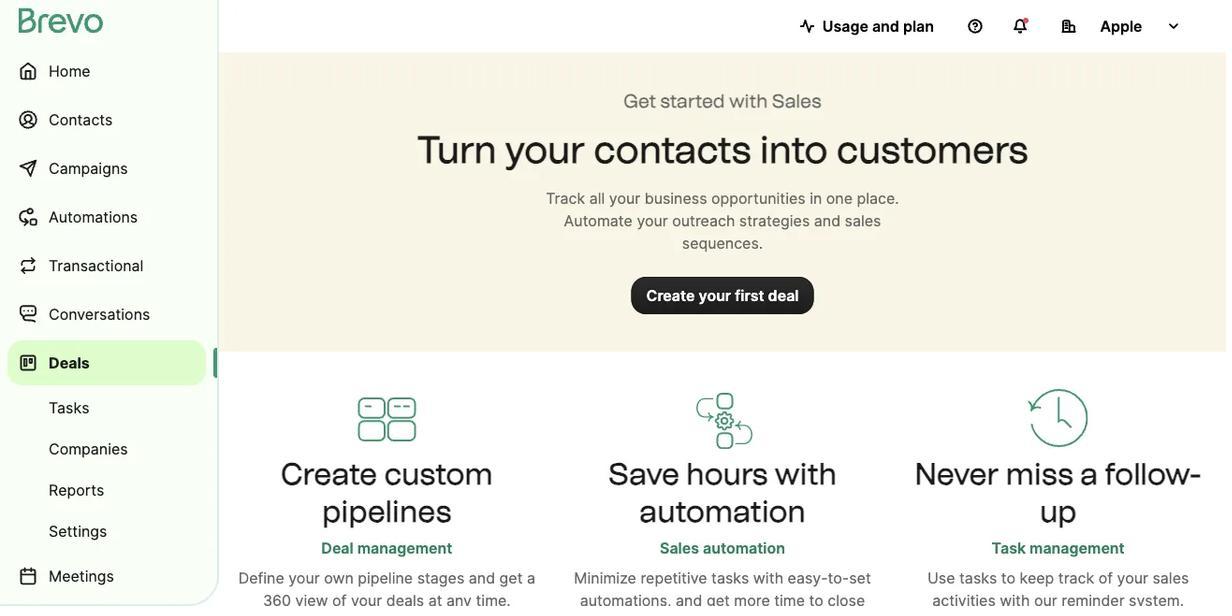Task type: locate. For each thing, give the bounding box(es) containing it.
of down 'own'
[[332, 592, 347, 607]]

plan
[[903, 17, 934, 35]]

1 horizontal spatial sales
[[1153, 570, 1189, 588]]

management
[[357, 540, 453, 558], [1030, 540, 1125, 558]]

create
[[646, 286, 695, 305], [281, 456, 377, 492]]

deal management
[[321, 540, 453, 558]]

automation up sales automation
[[640, 493, 806, 529]]

automate
[[564, 212, 633, 230]]

your up track
[[505, 127, 585, 172]]

tasks up the more
[[712, 570, 749, 588]]

create for create your first deal
[[646, 286, 695, 305]]

1 horizontal spatial get
[[707, 592, 730, 607]]

sales
[[772, 90, 822, 112], [660, 540, 699, 558]]

settings
[[49, 522, 107, 541]]

1 horizontal spatial create
[[646, 286, 695, 305]]

create down the sequences.
[[646, 286, 695, 305]]

set
[[849, 570, 871, 588]]

tasks link
[[7, 389, 206, 427]]

and down repetitive
[[676, 592, 703, 607]]

create your first deal button
[[631, 277, 814, 315]]

0 vertical spatial a
[[1081, 456, 1098, 492]]

task
[[992, 540, 1026, 558]]

usage and plan button
[[785, 7, 949, 45]]

and left plan
[[872, 17, 900, 35]]

0 horizontal spatial management
[[357, 540, 453, 558]]

and
[[872, 17, 900, 35], [814, 212, 841, 230], [469, 570, 495, 588], [676, 592, 703, 607]]

create for create custom pipelines
[[281, 456, 377, 492]]

0 horizontal spatial to
[[809, 592, 824, 607]]

sales down place.
[[845, 212, 881, 230]]

of up reminder
[[1099, 570, 1113, 588]]

0 horizontal spatial get
[[500, 570, 523, 588]]

activities
[[933, 592, 996, 607]]

minimize
[[574, 570, 637, 588]]

your inside button
[[699, 286, 731, 305]]

conversations link
[[7, 292, 206, 337]]

with
[[729, 90, 768, 112], [775, 456, 837, 492], [754, 570, 784, 588], [1000, 592, 1030, 607]]

with right 'hours'
[[775, 456, 837, 492]]

sales up system.
[[1153, 570, 1189, 588]]

0 horizontal spatial a
[[527, 570, 536, 588]]

1 horizontal spatial a
[[1081, 456, 1098, 492]]

your inside use tasks to keep track of your sales activities with our reminder system.
[[1117, 570, 1149, 588]]

use
[[928, 570, 955, 588]]

campaigns
[[49, 159, 128, 177]]

use tasks to keep track of your sales activities with our reminder system.
[[928, 570, 1189, 607]]

1 horizontal spatial to
[[1002, 570, 1016, 588]]

0 horizontal spatial sales
[[660, 540, 699, 558]]

get started with sales
[[624, 90, 822, 112]]

deal
[[768, 286, 799, 305]]

your up system.
[[1117, 570, 1149, 588]]

automation up minimize repetitive tasks with easy-to-set automations, and get more time to clos
[[703, 540, 785, 558]]

transactional
[[49, 257, 144, 275]]

deals link
[[7, 341, 206, 386]]

0 horizontal spatial of
[[332, 592, 347, 607]]

a right miss
[[1081, 456, 1098, 492]]

1 vertical spatial sales
[[660, 540, 699, 558]]

deals
[[386, 592, 424, 607]]

to left keep
[[1002, 570, 1016, 588]]

time.
[[476, 592, 511, 607]]

follow-
[[1105, 456, 1202, 492]]

management up track
[[1030, 540, 1125, 558]]

reminder
[[1062, 592, 1125, 607]]

0 vertical spatial automation
[[640, 493, 806, 529]]

get left the more
[[707, 592, 730, 607]]

1 tasks from the left
[[712, 570, 749, 588]]

automations link
[[7, 195, 206, 240]]

automations,
[[580, 592, 672, 607]]

0 horizontal spatial tasks
[[712, 570, 749, 588]]

your
[[505, 127, 585, 172], [609, 189, 641, 207], [637, 212, 668, 230], [699, 286, 731, 305], [289, 570, 320, 588], [1117, 570, 1149, 588], [351, 592, 382, 607]]

1 vertical spatial sales
[[1153, 570, 1189, 588]]

create inside create custom pipelines
[[281, 456, 377, 492]]

and down in
[[814, 212, 841, 230]]

sales inside use tasks to keep track of your sales activities with our reminder system.
[[1153, 570, 1189, 588]]

1 horizontal spatial of
[[1099, 570, 1113, 588]]

up
[[1040, 493, 1077, 529]]

0 vertical spatial create
[[646, 286, 695, 305]]

1 vertical spatial to
[[809, 592, 824, 607]]

settings link
[[7, 513, 206, 550]]

of inside use tasks to keep track of your sales activities with our reminder system.
[[1099, 570, 1113, 588]]

1 vertical spatial get
[[707, 592, 730, 607]]

and inside button
[[872, 17, 900, 35]]

1 vertical spatial create
[[281, 456, 377, 492]]

pipeline
[[358, 570, 413, 588]]

tasks
[[712, 570, 749, 588], [960, 570, 997, 588]]

get
[[500, 570, 523, 588], [707, 592, 730, 607]]

2 tasks from the left
[[960, 570, 997, 588]]

a left minimize
[[527, 570, 536, 588]]

get up time.
[[500, 570, 523, 588]]

our
[[1035, 592, 1058, 607]]

tasks inside minimize repetitive tasks with easy-to-set automations, and get more time to clos
[[712, 570, 749, 588]]

and up time.
[[469, 570, 495, 588]]

sales inside track all your business opportunities in one place. automate your outreach strategies and sales sequences.
[[845, 212, 881, 230]]

your down pipeline at the bottom of page
[[351, 592, 382, 607]]

custom
[[384, 456, 493, 492]]

1 vertical spatial a
[[527, 570, 536, 588]]

task management
[[992, 540, 1125, 558]]

outreach
[[672, 212, 735, 230]]

0 vertical spatial sales
[[845, 212, 881, 230]]

2 management from the left
[[1030, 540, 1125, 558]]

1 management from the left
[[357, 540, 453, 558]]

get
[[624, 90, 656, 112]]

0 horizontal spatial create
[[281, 456, 377, 492]]

with down keep
[[1000, 592, 1030, 607]]

sales up into
[[772, 90, 822, 112]]

campaigns link
[[7, 146, 206, 191]]

customers
[[837, 127, 1029, 172]]

automation
[[640, 493, 806, 529], [703, 540, 785, 558]]

conversations
[[49, 305, 150, 323]]

easy-
[[788, 570, 828, 588]]

with up turn your contacts into customers
[[729, 90, 768, 112]]

contacts
[[594, 127, 751, 172]]

deals
[[49, 354, 90, 372]]

track
[[1059, 570, 1095, 588]]

0 vertical spatial of
[[1099, 570, 1113, 588]]

in
[[810, 189, 822, 207]]

1 horizontal spatial management
[[1030, 540, 1125, 558]]

all
[[590, 189, 605, 207]]

to
[[1002, 570, 1016, 588], [809, 592, 824, 607]]

your left first at right
[[699, 286, 731, 305]]

of inside define your own pipeline stages and get a 360 view of your deals at any time.
[[332, 592, 347, 607]]

0 vertical spatial to
[[1002, 570, 1016, 588]]

with up the more
[[754, 570, 784, 588]]

to down easy-
[[809, 592, 824, 607]]

create custom pipelines
[[281, 456, 493, 529]]

0 vertical spatial sales
[[772, 90, 822, 112]]

to inside minimize repetitive tasks with easy-to-set automations, and get more time to clos
[[809, 592, 824, 607]]

create up 'pipelines'
[[281, 456, 377, 492]]

your right all
[[609, 189, 641, 207]]

and inside minimize repetitive tasks with easy-to-set automations, and get more time to clos
[[676, 592, 703, 607]]

1 vertical spatial of
[[332, 592, 347, 607]]

automation inside save hours with automation
[[640, 493, 806, 529]]

minimize repetitive tasks with easy-to-set automations, and get more time to clos
[[574, 570, 871, 607]]

0 horizontal spatial sales
[[845, 212, 881, 230]]

deal
[[321, 540, 354, 558]]

one
[[827, 189, 853, 207]]

place.
[[857, 189, 899, 207]]

create inside create your first deal button
[[646, 286, 695, 305]]

get inside minimize repetitive tasks with easy-to-set automations, and get more time to clos
[[707, 592, 730, 607]]

your down "business"
[[637, 212, 668, 230]]

with inside minimize repetitive tasks with easy-to-set automations, and get more time to clos
[[754, 570, 784, 588]]

0 vertical spatial get
[[500, 570, 523, 588]]

of
[[1099, 570, 1113, 588], [332, 592, 347, 607]]

sales
[[845, 212, 881, 230], [1153, 570, 1189, 588]]

sales up repetitive
[[660, 540, 699, 558]]

system.
[[1129, 592, 1184, 607]]

1 horizontal spatial tasks
[[960, 570, 997, 588]]

turn
[[417, 127, 497, 172]]

tasks up activities
[[960, 570, 997, 588]]

management up pipeline at the bottom of page
[[357, 540, 453, 558]]



Task type: describe. For each thing, give the bounding box(es) containing it.
pipelines
[[322, 493, 452, 529]]

usage and plan
[[823, 17, 934, 35]]

companies
[[49, 440, 128, 458]]

360
[[263, 592, 291, 607]]

never
[[915, 456, 999, 492]]

meetings link
[[7, 554, 206, 599]]

track all your business opportunities in one place. automate your outreach strategies and sales sequences.
[[546, 189, 899, 252]]

meetings
[[49, 567, 114, 586]]

more
[[734, 592, 770, 607]]

to-
[[828, 570, 849, 588]]

view
[[295, 592, 328, 607]]

repetitive
[[641, 570, 707, 588]]

keep
[[1020, 570, 1054, 588]]

stages
[[417, 570, 465, 588]]

first
[[735, 286, 765, 305]]

own
[[324, 570, 354, 588]]

opportunities
[[712, 189, 806, 207]]

turn your contacts into customers
[[417, 127, 1029, 172]]

management for a
[[1030, 540, 1125, 558]]

contacts link
[[7, 97, 206, 142]]

management for pipelines
[[357, 540, 453, 558]]

time
[[774, 592, 805, 607]]

home
[[49, 62, 90, 80]]

into
[[760, 127, 828, 172]]

home link
[[7, 49, 206, 94]]

your up view
[[289, 570, 320, 588]]

with inside save hours with automation
[[775, 456, 837, 492]]

transactional link
[[7, 243, 206, 288]]

apple button
[[1047, 7, 1196, 45]]

define your own pipeline stages and get a 360 view of your deals at any time.
[[238, 570, 536, 607]]

any
[[447, 592, 472, 607]]

create your first deal
[[646, 286, 799, 305]]

contacts
[[49, 110, 113, 129]]

apple
[[1100, 17, 1143, 35]]

tasks inside use tasks to keep track of your sales activities with our reminder system.
[[960, 570, 997, 588]]

to inside use tasks to keep track of your sales activities with our reminder system.
[[1002, 570, 1016, 588]]

1 vertical spatial automation
[[703, 540, 785, 558]]

reports link
[[7, 472, 206, 509]]

hours
[[686, 456, 768, 492]]

get inside define your own pipeline stages and get a 360 view of your deals at any time.
[[500, 570, 523, 588]]

automations
[[49, 208, 138, 226]]

miss
[[1006, 456, 1074, 492]]

strategies
[[739, 212, 810, 230]]

1 horizontal spatial sales
[[772, 90, 822, 112]]

and inside define your own pipeline stages and get a 360 view of your deals at any time.
[[469, 570, 495, 588]]

sales automation
[[660, 540, 785, 558]]

track
[[546, 189, 585, 207]]

usage
[[823, 17, 869, 35]]

sequences.
[[682, 234, 763, 252]]

reports
[[49, 481, 104, 499]]

a inside never miss a follow- up
[[1081, 456, 1098, 492]]

business
[[645, 189, 707, 207]]

a inside define your own pipeline stages and get a 360 view of your deals at any time.
[[527, 570, 536, 588]]

tasks
[[49, 399, 89, 417]]

never miss a follow- up
[[915, 456, 1202, 529]]

started
[[661, 90, 725, 112]]

define
[[238, 570, 284, 588]]

with inside use tasks to keep track of your sales activities with our reminder system.
[[1000, 592, 1030, 607]]

at
[[429, 592, 442, 607]]

and inside track all your business opportunities in one place. automate your outreach strategies and sales sequences.
[[814, 212, 841, 230]]

save hours with automation
[[609, 456, 837, 529]]

companies link
[[7, 431, 206, 468]]

save
[[609, 456, 680, 492]]



Task type: vqa. For each thing, say whether or not it's contained in the screenshot.
connect
no



